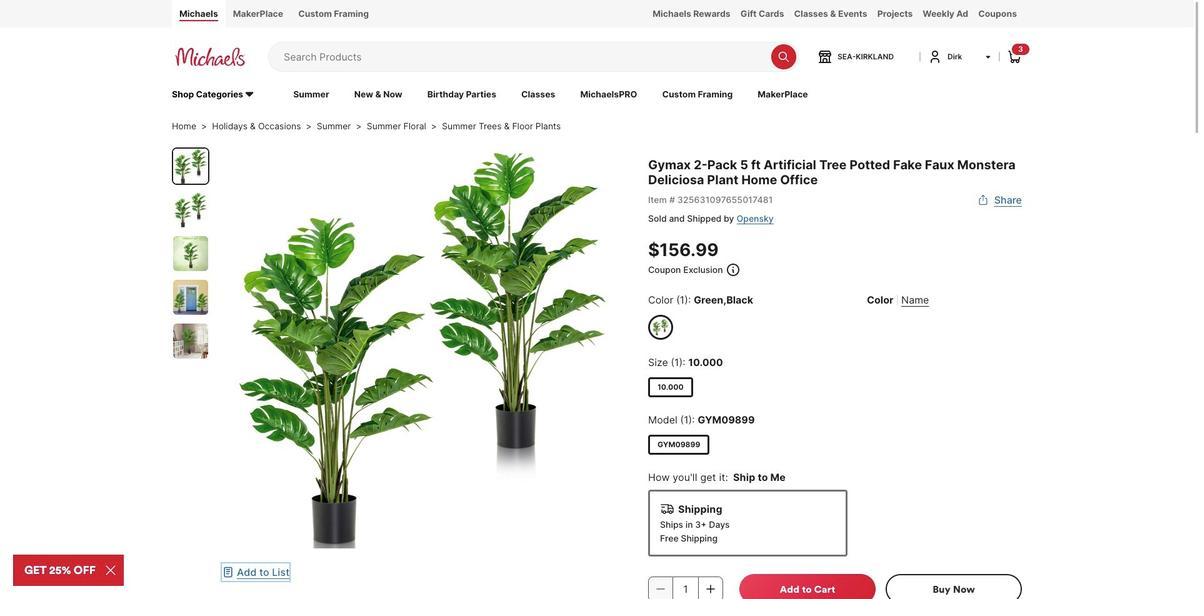 Task type: describe. For each thing, give the bounding box(es) containing it.
Number Stepper text field
[[674, 577, 698, 600]]

tabler image
[[726, 262, 741, 278]]

tabler image
[[977, 194, 990, 206]]

Search Input field
[[284, 42, 765, 71]]

green,black image
[[652, 319, 670, 336]]

button to increment counter for number stepper image
[[705, 583, 717, 596]]



Task type: locate. For each thing, give the bounding box(es) containing it.
gymax 2-pack 5 ft artificial tree potted fake faux monstera deliciosa plant home office image
[[222, 147, 624, 549], [173, 149, 208, 184], [173, 192, 208, 227], [173, 236, 208, 271], [173, 280, 208, 315], [173, 324, 208, 359]]

search button image
[[778, 51, 791, 63]]



Task type: vqa. For each thing, say whether or not it's contained in the screenshot.
TABLER icon to the top
yes



